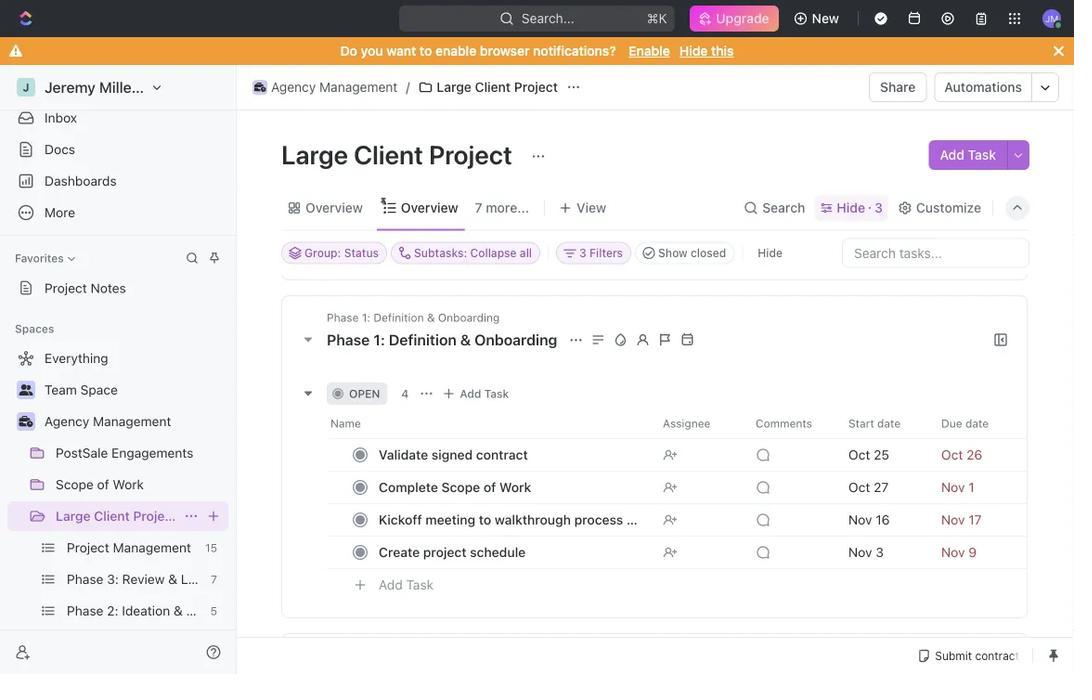 Task type: describe. For each thing, give the bounding box(es) containing it.
create
[[379, 545, 420, 560]]

phase 1: definition & onboarding inside sidebar navigation
[[67, 635, 264, 650]]

hide 3
[[837, 200, 883, 215]]

date for start date
[[878, 417, 901, 430]]

& for "phase 2: ideation & production" link at left
[[174, 603, 183, 618]]

phase 3: review & launch
[[67, 572, 225, 587]]

with
[[627, 512, 653, 527]]

1 vertical spatial to
[[479, 512, 491, 527]]

postsale engagements
[[56, 445, 193, 461]]

large client project inside tree
[[56, 508, 177, 524]]

process
[[575, 512, 623, 527]]

1 horizontal spatial agency
[[271, 79, 316, 95]]

1 vertical spatial add task
[[460, 387, 509, 400]]

dashboards
[[45, 173, 117, 189]]

more...
[[486, 200, 529, 215]]

4
[[402, 387, 409, 400]]

1 horizontal spatial work
[[500, 480, 532, 495]]

& for "phase 1: definition & onboarding" link
[[181, 635, 190, 650]]

team space
[[45, 382, 118, 397]]

search
[[763, 200, 805, 215]]

overview for 2nd overview link from the left
[[401, 200, 458, 215]]

task for bottom add task button
[[406, 577, 434, 593]]

set priority image for create project schedule
[[1023, 536, 1074, 569]]

favorites button
[[7, 247, 82, 269]]

kickoff meeting to walkthrough process with client link
[[374, 507, 690, 534]]

jm button
[[1037, 4, 1067, 33]]

definition inside "phase 1: definition & onboarding" link
[[120, 635, 178, 650]]

of inside 'link'
[[97, 477, 109, 492]]

2 overview link from the left
[[397, 195, 458, 221]]

team space link
[[45, 375, 225, 405]]

1 overview link from the left
[[302, 195, 363, 221]]

1 horizontal spatial 1:
[[362, 311, 370, 324]]

jm
[[1046, 13, 1059, 23]]

show
[[658, 247, 688, 260]]

3:
[[107, 572, 119, 587]]

3 filters button
[[556, 242, 632, 264]]

phase for the phase 3: review & launch link
[[67, 572, 103, 587]]

notes
[[91, 280, 126, 296]]

1 vertical spatial task
[[484, 387, 509, 400]]

automations
[[945, 79, 1022, 95]]

project down do you want to enable browser notifications? enable hide this
[[514, 79, 558, 95]]

dashboards link
[[7, 166, 228, 196]]

jeremy
[[45, 78, 96, 96]]

you
[[361, 43, 383, 59]]

create project schedule
[[379, 545, 526, 560]]

project up 7 more...
[[429, 139, 512, 169]]

upgrade link
[[690, 6, 779, 32]]

status
[[344, 247, 379, 260]]

everything link
[[7, 344, 225, 373]]

meeting
[[426, 512, 476, 527]]

open
[[349, 387, 380, 400]]

& down subtasks:
[[427, 311, 435, 324]]

favorites
[[15, 252, 64, 265]]

1 horizontal spatial 3
[[875, 200, 883, 215]]

hide button
[[751, 242, 790, 264]]

hide for hide
[[758, 247, 783, 260]]

large inside tree
[[56, 508, 91, 524]]

0 horizontal spatial large client project link
[[56, 501, 177, 531]]

assignee button
[[652, 409, 745, 438]]

phase down 'group: status' on the top left of page
[[327, 311, 359, 324]]

project notes link
[[7, 273, 228, 303]]

enable
[[629, 43, 670, 59]]

start date
[[849, 417, 901, 430]]

0 vertical spatial add task button
[[929, 140, 1008, 170]]

start date button
[[838, 409, 931, 438]]

project inside project notes "link"
[[45, 280, 87, 296]]

engagements
[[112, 445, 193, 461]]

kickoff
[[379, 512, 422, 527]]

project notes
[[45, 280, 126, 296]]

5
[[210, 605, 217, 618]]

& up name dropdown button
[[460, 331, 471, 349]]

0 vertical spatial large client project
[[437, 79, 558, 95]]

set priority image for kickoff meeting to walkthrough process with client
[[1023, 503, 1074, 537]]

1 horizontal spatial agency management
[[271, 79, 398, 95]]

jeremy miller's workspace
[[45, 78, 230, 96]]

name button
[[327, 409, 652, 438]]

project down 'scope of work' 'link'
[[133, 508, 177, 524]]

workspace
[[153, 78, 230, 96]]

this
[[711, 43, 734, 59]]

1 vertical spatial client
[[354, 139, 423, 169]]

phase 1: definition & onboarding link
[[67, 628, 264, 658]]

filters
[[590, 247, 623, 260]]

business time image inside sidebar navigation
[[19, 416, 33, 427]]

complete
[[379, 480, 438, 495]]

1 vertical spatial agency management link
[[45, 407, 225, 436]]

project
[[423, 545, 467, 560]]

validate signed contract link
[[374, 442, 648, 469]]

team
[[45, 382, 77, 397]]

closed
[[691, 247, 726, 260]]

overview for 2nd overview link from right
[[306, 200, 363, 215]]

phase for "phase 2: ideation & production" link at left
[[67, 603, 103, 618]]

everything
[[45, 351, 108, 366]]

1 vertical spatial phase 1: definition & onboarding
[[327, 331, 561, 349]]

show closed
[[658, 247, 726, 260]]

0 vertical spatial add task
[[940, 147, 996, 163]]

new button
[[786, 4, 851, 33]]

phase 2: ideation & production link
[[67, 596, 252, 626]]

client
[[656, 512, 690, 527]]

project management link
[[67, 533, 198, 563]]

customize button
[[892, 195, 987, 221]]

view button
[[553, 195, 613, 221]]

scope of work
[[56, 477, 144, 492]]

share button
[[869, 72, 927, 102]]

enable
[[436, 43, 477, 59]]

user group image
[[19, 384, 33, 396]]

due date button
[[931, 409, 1023, 438]]

sidebar navigation
[[0, 65, 264, 674]]

& for the phase 3: review & launch link
[[168, 572, 177, 587]]

view button
[[553, 186, 613, 230]]

search...
[[522, 11, 575, 26]]

0 horizontal spatial add task
[[379, 577, 434, 593]]

3 inside dropdown button
[[580, 247, 587, 260]]

⌘k
[[647, 11, 668, 26]]



Task type: vqa. For each thing, say whether or not it's contained in the screenshot.
2nd 'Share' button from right
no



Task type: locate. For each thing, give the bounding box(es) containing it.
7 left more...
[[475, 200, 483, 215]]

docs
[[45, 142, 75, 157]]

date right due
[[966, 417, 989, 430]]

start
[[849, 417, 875, 430]]

add task down create
[[379, 577, 434, 593]]

2 vertical spatial large client project
[[56, 508, 177, 524]]

2 horizontal spatial task
[[968, 147, 996, 163]]

task for the topmost add task button
[[968, 147, 996, 163]]

phase for "phase 1: definition & onboarding" link
[[67, 635, 103, 650]]

management down team space link
[[93, 414, 171, 429]]

browser
[[480, 43, 530, 59]]

client inside tree
[[94, 508, 130, 524]]

signed
[[432, 447, 473, 462]]

7 for 7
[[211, 573, 217, 586]]

Search tasks... text field
[[843, 239, 1029, 267]]

do
[[340, 43, 357, 59]]

0 horizontal spatial date
[[878, 417, 901, 430]]

inbox
[[45, 110, 77, 125]]

due
[[942, 417, 963, 430]]

0 vertical spatial 1:
[[362, 311, 370, 324]]

overview up subtasks:
[[401, 200, 458, 215]]

large client project up project management
[[56, 508, 177, 524]]

0 vertical spatial large client project link
[[414, 76, 563, 98]]

0 horizontal spatial to
[[420, 43, 432, 59]]

create project schedule link
[[374, 539, 648, 566]]

comments
[[756, 417, 813, 430]]

to right meeting on the left of page
[[479, 512, 491, 527]]

date
[[878, 417, 901, 430], [966, 417, 989, 430]]

name
[[331, 417, 361, 430]]

to
[[420, 43, 432, 59], [479, 512, 491, 527]]

3 left filters
[[580, 247, 587, 260]]

1 horizontal spatial task
[[484, 387, 509, 400]]

1 vertical spatial large client project
[[281, 139, 518, 169]]

1 horizontal spatial 7
[[475, 200, 483, 215]]

walkthrough
[[495, 512, 571, 527]]

client down /
[[354, 139, 423, 169]]

2 vertical spatial add task button
[[371, 574, 441, 596]]

work inside 'link'
[[113, 477, 144, 492]]

0 horizontal spatial large
[[56, 508, 91, 524]]

0 horizontal spatial 3
[[580, 247, 587, 260]]

onboarding inside sidebar navigation
[[194, 635, 264, 650]]

1 overview from the left
[[306, 200, 363, 215]]

hide for hide 3
[[837, 200, 865, 215]]

add up name dropdown button
[[460, 387, 481, 400]]

0 horizontal spatial agency
[[45, 414, 89, 429]]

2 vertical spatial definition
[[120, 635, 178, 650]]

0 horizontal spatial work
[[113, 477, 144, 492]]

client down browser
[[475, 79, 511, 95]]

1 vertical spatial add
[[460, 387, 481, 400]]

7 inside dropdown button
[[475, 200, 483, 215]]

management down do
[[320, 79, 398, 95]]

tree inside sidebar navigation
[[7, 344, 264, 674]]

2 horizontal spatial 1:
[[374, 331, 385, 349]]

2 vertical spatial add
[[379, 577, 403, 593]]

2 vertical spatial phase 1: definition & onboarding
[[67, 635, 264, 650]]

15
[[205, 541, 217, 554]]

large client project down browser
[[437, 79, 558, 95]]

business time image right workspace
[[254, 83, 266, 92]]

overview up 'group: status' on the top left of page
[[306, 200, 363, 215]]

1 horizontal spatial add
[[460, 387, 481, 400]]

client down scope of work
[[94, 508, 130, 524]]

1: down status on the top left
[[362, 311, 370, 324]]

hide down search button
[[758, 247, 783, 260]]

new
[[812, 11, 840, 26]]

view
[[577, 200, 606, 215]]

0 horizontal spatial business time image
[[19, 416, 33, 427]]

work down validate signed contract link
[[500, 480, 532, 495]]

assignee
[[663, 417, 711, 430]]

0 vertical spatial 7
[[475, 200, 483, 215]]

0 vertical spatial phase 1: definition & onboarding
[[327, 311, 500, 324]]

2 horizontal spatial add task
[[940, 147, 996, 163]]

large
[[437, 79, 472, 95], [281, 139, 348, 169], [56, 508, 91, 524]]

2 vertical spatial onboarding
[[194, 635, 264, 650]]

inbox link
[[7, 103, 228, 133]]

phase 1: definition & onboarding down subtasks:
[[327, 311, 500, 324]]

share
[[880, 79, 916, 95]]

more
[[45, 205, 75, 220]]

0 vertical spatial hide
[[680, 43, 708, 59]]

agency management down do
[[271, 79, 398, 95]]

1 vertical spatial large client project link
[[56, 501, 177, 531]]

add task button up name dropdown button
[[438, 383, 517, 405]]

& right ideation
[[174, 603, 183, 618]]

work down 'postsale engagements'
[[113, 477, 144, 492]]

2 horizontal spatial large
[[437, 79, 472, 95]]

1 horizontal spatial to
[[479, 512, 491, 527]]

1 vertical spatial definition
[[389, 331, 457, 349]]

1 vertical spatial agency
[[45, 414, 89, 429]]

agency management link down do
[[248, 76, 402, 98]]

onboarding down "all"
[[475, 331, 558, 349]]

0 horizontal spatial overview link
[[302, 195, 363, 221]]

1 horizontal spatial overview
[[401, 200, 458, 215]]

agency management inside tree
[[45, 414, 171, 429]]

production
[[186, 603, 252, 618]]

tree
[[7, 344, 264, 674]]

contract
[[476, 447, 528, 462]]

2 vertical spatial large
[[56, 508, 91, 524]]

add task button up customize
[[929, 140, 1008, 170]]

1 date from the left
[[878, 417, 901, 430]]

management for project management link
[[113, 540, 191, 555]]

1 vertical spatial 1:
[[374, 331, 385, 349]]

0 horizontal spatial scope
[[56, 477, 94, 492]]

0 horizontal spatial 7
[[211, 573, 217, 586]]

onboarding down production
[[194, 635, 264, 650]]

2 horizontal spatial hide
[[837, 200, 865, 215]]

upgrade
[[716, 11, 770, 26]]

schedule
[[470, 545, 526, 560]]

2:
[[107, 603, 118, 618]]

1 vertical spatial 7
[[211, 573, 217, 586]]

scope down postsale
[[56, 477, 94, 492]]

large client project link up project management
[[56, 501, 177, 531]]

of down postsale
[[97, 477, 109, 492]]

1: inside sidebar navigation
[[107, 635, 117, 650]]

add down create
[[379, 577, 403, 593]]

onboarding down the subtasks: collapse all
[[438, 311, 500, 324]]

jeremy miller's workspace, , element
[[17, 78, 35, 97]]

client
[[475, 79, 511, 95], [354, 139, 423, 169], [94, 508, 130, 524]]

1 set priority image from the top
[[1023, 503, 1074, 537]]

1 vertical spatial hide
[[837, 200, 865, 215]]

0 vertical spatial definition
[[374, 311, 424, 324]]

collapse
[[470, 247, 517, 260]]

task
[[968, 147, 996, 163], [484, 387, 509, 400], [406, 577, 434, 593]]

0 vertical spatial task
[[968, 147, 996, 163]]

2 vertical spatial task
[[406, 577, 434, 593]]

notifications?
[[533, 43, 616, 59]]

phase 1: definition & onboarding up 4
[[327, 331, 561, 349]]

phase 3: review & launch link
[[67, 565, 225, 594]]

add up customize
[[940, 147, 965, 163]]

postsale engagements link
[[56, 438, 225, 468]]

1 vertical spatial management
[[93, 414, 171, 429]]

project up 3:
[[67, 540, 109, 555]]

& right 'review'
[[168, 572, 177, 587]]

1 vertical spatial large
[[281, 139, 348, 169]]

0 horizontal spatial overview
[[306, 200, 363, 215]]

date inside dropdown button
[[966, 417, 989, 430]]

project
[[514, 79, 558, 95], [429, 139, 512, 169], [45, 280, 87, 296], [133, 508, 177, 524], [67, 540, 109, 555]]

review
[[122, 572, 165, 587]]

automations button
[[936, 73, 1032, 101]]

project inside project management link
[[67, 540, 109, 555]]

phase up 'open' on the left bottom of page
[[327, 331, 370, 349]]

1 horizontal spatial client
[[354, 139, 423, 169]]

add task up name dropdown button
[[460, 387, 509, 400]]

hide right search
[[837, 200, 865, 215]]

7 more...
[[475, 200, 529, 215]]

1 horizontal spatial of
[[484, 480, 496, 495]]

add task button down create
[[371, 574, 441, 596]]

0 vertical spatial agency
[[271, 79, 316, 95]]

agency management link down team space link
[[45, 407, 225, 436]]

business time image
[[254, 83, 266, 92], [19, 416, 33, 427]]

1 horizontal spatial business time image
[[254, 83, 266, 92]]

spaces
[[15, 322, 54, 335]]

large client project down /
[[281, 139, 518, 169]]

subtasks:
[[414, 247, 467, 260]]

2 vertical spatial hide
[[758, 247, 783, 260]]

management up phase 3: review & launch
[[113, 540, 191, 555]]

phase down "phase 2: ideation & production" link at left
[[67, 635, 103, 650]]

to right want at the top of page
[[420, 43, 432, 59]]

phase 2: ideation & production
[[67, 603, 252, 618]]

7 for 7 more...
[[475, 200, 483, 215]]

docs link
[[7, 135, 228, 164]]

0 vertical spatial agency management
[[271, 79, 398, 95]]

1 horizontal spatial date
[[966, 417, 989, 430]]

3 left customize 'button' at the right top of the page
[[875, 200, 883, 215]]

task up name dropdown button
[[484, 387, 509, 400]]

of down "contract"
[[484, 480, 496, 495]]

2 set priority image from the top
[[1023, 536, 1074, 569]]

1: down 2:
[[107, 635, 117, 650]]

0 vertical spatial management
[[320, 79, 398, 95]]

1 horizontal spatial add task
[[460, 387, 509, 400]]

hide inside button
[[758, 247, 783, 260]]

1 vertical spatial onboarding
[[475, 331, 558, 349]]

0 horizontal spatial 1:
[[107, 635, 117, 650]]

0 vertical spatial agency management link
[[248, 76, 402, 98]]

1 horizontal spatial agency management link
[[248, 76, 402, 98]]

2 vertical spatial management
[[113, 540, 191, 555]]

large client project link down browser
[[414, 76, 563, 98]]

/
[[406, 79, 410, 95]]

0 horizontal spatial hide
[[680, 43, 708, 59]]

space
[[80, 382, 118, 397]]

scope down validate signed contract
[[442, 480, 480, 495]]

management
[[320, 79, 398, 95], [93, 414, 171, 429], [113, 540, 191, 555]]

2 overview from the left
[[401, 200, 458, 215]]

1 vertical spatial business time image
[[19, 416, 33, 427]]

overview link up subtasks:
[[397, 195, 458, 221]]

more button
[[7, 198, 228, 228]]

large client project link
[[414, 76, 563, 98], [56, 501, 177, 531]]

& down "phase 2: ideation & production" link at left
[[181, 635, 190, 650]]

0 horizontal spatial client
[[94, 508, 130, 524]]

2 horizontal spatial client
[[475, 79, 511, 95]]

comments button
[[745, 409, 838, 438]]

1 horizontal spatial large
[[281, 139, 348, 169]]

0 vertical spatial 3
[[875, 200, 883, 215]]

management for bottom the agency management link
[[93, 414, 171, 429]]

1 vertical spatial add task button
[[438, 383, 517, 405]]

show closed button
[[635, 242, 735, 264]]

j
[[23, 81, 29, 94]]

0 vertical spatial client
[[475, 79, 511, 95]]

agency inside tree
[[45, 414, 89, 429]]

0 vertical spatial to
[[420, 43, 432, 59]]

overview link up 'group: status' on the top left of page
[[302, 195, 363, 221]]

phase left 3:
[[67, 572, 103, 587]]

add task up customize
[[940, 147, 996, 163]]

2 vertical spatial client
[[94, 508, 130, 524]]

scope of work link
[[56, 470, 225, 500]]

0 horizontal spatial of
[[97, 477, 109, 492]]

agency management down space
[[45, 414, 171, 429]]

7 up the 5
[[211, 573, 217, 586]]

phase 1: definition & onboarding down "phase 2: ideation & production" link at left
[[67, 635, 264, 650]]

overview link
[[302, 195, 363, 221], [397, 195, 458, 221]]

scope inside 'link'
[[56, 477, 94, 492]]

7 more... button
[[469, 195, 536, 221]]

date for due date
[[966, 417, 989, 430]]

7 inside tree
[[211, 573, 217, 586]]

business time image down user group icon
[[19, 416, 33, 427]]

definition up 4
[[389, 331, 457, 349]]

ideation
[[122, 603, 170, 618]]

date right start
[[878, 417, 901, 430]]

project down favorites button at the top left of the page
[[45, 280, 87, 296]]

0 horizontal spatial agency management link
[[45, 407, 225, 436]]

tree containing everything
[[7, 344, 264, 674]]

0 horizontal spatial agency management
[[45, 414, 171, 429]]

task down create
[[406, 577, 434, 593]]

set priority image
[[1023, 503, 1074, 537], [1023, 536, 1074, 569]]

1 vertical spatial agency management
[[45, 414, 171, 429]]

complete scope of work
[[379, 480, 532, 495]]

phase left 2:
[[67, 603, 103, 618]]

0 vertical spatial business time image
[[254, 83, 266, 92]]

group: status
[[305, 247, 379, 260]]

2 date from the left
[[966, 417, 989, 430]]

0 vertical spatial large
[[437, 79, 472, 95]]

1 vertical spatial 3
[[580, 247, 587, 260]]

1 horizontal spatial scope
[[442, 480, 480, 495]]

2 horizontal spatial add
[[940, 147, 965, 163]]

definition down ideation
[[120, 635, 178, 650]]

2 vertical spatial add task
[[379, 577, 434, 593]]

1 horizontal spatial hide
[[758, 247, 783, 260]]

1 horizontal spatial overview link
[[397, 195, 458, 221]]

all
[[520, 247, 532, 260]]

miller's
[[99, 78, 149, 96]]

1 horizontal spatial large client project link
[[414, 76, 563, 98]]

1: up 'open' on the left bottom of page
[[374, 331, 385, 349]]

3 filters
[[580, 247, 623, 260]]

0 vertical spatial onboarding
[[438, 311, 500, 324]]

task up customize
[[968, 147, 996, 163]]

launch
[[181, 572, 225, 587]]

&
[[427, 311, 435, 324], [460, 331, 471, 349], [168, 572, 177, 587], [174, 603, 183, 618], [181, 635, 190, 650]]

complete scope of work link
[[374, 474, 648, 501]]

phase
[[327, 311, 359, 324], [327, 331, 370, 349], [67, 572, 103, 587], [67, 603, 103, 618], [67, 635, 103, 650]]

agency
[[271, 79, 316, 95], [45, 414, 89, 429]]

hide
[[680, 43, 708, 59], [837, 200, 865, 215], [758, 247, 783, 260]]

date inside dropdown button
[[878, 417, 901, 430]]

hide left this
[[680, 43, 708, 59]]

0 horizontal spatial task
[[406, 577, 434, 593]]

group:
[[305, 247, 341, 260]]

definition down status on the top left
[[374, 311, 424, 324]]

postsale
[[56, 445, 108, 461]]

1:
[[362, 311, 370, 324], [374, 331, 385, 349], [107, 635, 117, 650]]



